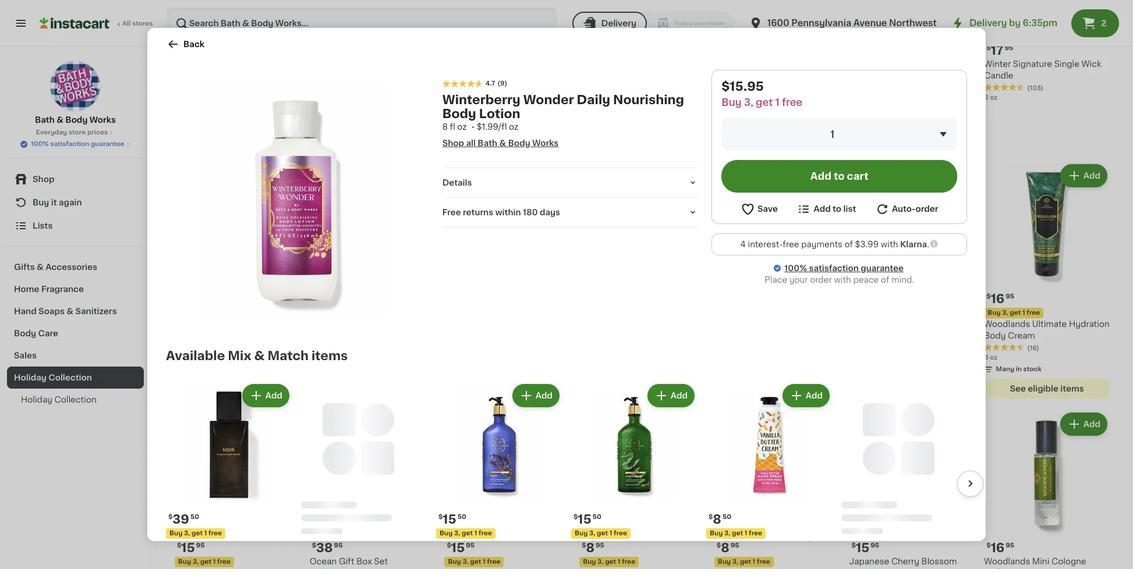 Task type: describe. For each thing, give the bounding box(es) containing it.
free returns within 180 days
[[443, 209, 561, 217]]

home
[[14, 285, 39, 294]]

7 for winter
[[181, 44, 189, 56]]

3, down buttercream
[[733, 559, 739, 566]]

vanilla inside vanilla buttercream hand cream
[[707, 541, 733, 549]]

body inside eucalyptus spearmint moisturizing body lotion
[[624, 553, 645, 561]]

buy inside "link"
[[33, 199, 49, 207]]

add to cart button
[[722, 160, 958, 193]]

winter gentle & clean foaming hand soap
[[175, 71, 266, 91]]

wallflowers
[[522, 71, 569, 80]]

auto-order
[[892, 205, 939, 214]]

add inside product group
[[266, 392, 283, 400]]

8 oz for 17
[[985, 94, 998, 101]]

body inside winterberry wonder body wash
[[395, 71, 416, 80]]

cream inside vanilla buttercream hand cream
[[707, 553, 734, 561]]

hand inside vanilla buttercream hand cream
[[788, 541, 810, 549]]

4 interest-free payments of $3.99 with klarna .
[[741, 241, 930, 249]]

mist inside winterberry wonder fine fragrance mist 8 fl oz
[[758, 83, 776, 91]]

3, down lavender
[[463, 559, 469, 566]]

satisfaction inside 100% satisfaction guarantee link
[[809, 265, 859, 273]]

instacart logo image
[[40, 16, 110, 30]]

mist inside the winter candy apple travel size fine fragrance mist
[[931, 83, 949, 91]]

lists link
[[7, 214, 144, 238]]

3, inside product group
[[184, 531, 190, 537]]

8 oz for buy 3, get 1 free
[[985, 355, 998, 361]]

back
[[184, 40, 205, 48]]

bath
[[478, 139, 498, 147]]

bath & body works link
[[35, 61, 116, 126]]

3, up "eucalyptus"
[[590, 531, 596, 537]]

gifts
[[14, 263, 35, 271]]

4
[[741, 241, 746, 249]]

buy 3, get 1 free down "eucalyptus"
[[583, 559, 636, 566]]

100% satisfaction guarantee link
[[785, 263, 904, 275]]

1 vertical spatial collection
[[55, 396, 97, 404]]

100% satisfaction guarantee inside button
[[31, 141, 125, 147]]

3, down noir cologne
[[193, 559, 199, 566]]

buttercream
[[735, 541, 786, 549]]

body care link
[[7, 323, 144, 345]]

gifts & accessories
[[14, 263, 97, 271]]

get up woodlands travel size moisturizing body wash 3 fl oz
[[335, 310, 346, 317]]

peace
[[854, 276, 879, 284]]

woodlands for 16
[[985, 558, 1031, 566]]

oz inside winterberry wonder fine fragrance mist 8 fl oz
[[727, 94, 734, 101]]

0 vertical spatial collection
[[48, 374, 92, 382]]

2 $ 8 95 from the left
[[717, 542, 740, 555]]

match
[[268, 350, 309, 362]]

get up "eucalyptus"
[[597, 531, 608, 537]]

& inside winter gentle & clean foaming hand soap
[[233, 71, 240, 80]]

buy 3, get 1 free down $ 8 50
[[710, 531, 763, 537]]

save button
[[741, 202, 778, 217]]

all
[[466, 139, 476, 147]]

lotion inside winterberry wonder daily nourishing body lotion
[[479, 108, 521, 120]]

mind.
[[892, 276, 915, 284]]

0 vertical spatial set
[[374, 558, 388, 566]]

10 fl oz for (23)
[[580, 106, 602, 112]]

by
[[1010, 19, 1021, 27]]

1 vertical spatial holiday
[[21, 396, 52, 404]]

stores
[[132, 20, 153, 27]]

oz inside winter pear forest wallflowers fragrance refill 0.8 fl oz
[[463, 94, 471, 101]]

8 inside winterberry wonder fine fragrance mist 8 fl oz
[[715, 94, 719, 101]]

get down "eucalyptus"
[[605, 559, 616, 566]]

works
[[90, 116, 116, 124]]

10 fl oz for ★★★★★
[[310, 106, 332, 112]]

fl inside winterberry wonder fine fragrance mist 8 fl oz
[[721, 94, 725, 101]]

1 field
[[722, 118, 958, 151]]

95 inside $ 38 95
[[334, 543, 343, 549]]

single inside the winterberry ice signature single wick candle
[[175, 321, 200, 329]]

body inside 'link'
[[14, 330, 36, 338]]

winterberry for winterberry wonder fine fragrance mist 8 fl oz
[[715, 71, 763, 80]]

1600 pennsylvania avenue northwest button
[[749, 7, 937, 40]]

get up noir cologne
[[192, 531, 203, 537]]

payments
[[802, 241, 843, 249]]

bath
[[35, 116, 55, 124]]

oz inside woodlands travel size moisturizing body wash 3 fl oz
[[322, 343, 329, 350]]

winter signature single wick candle
[[985, 60, 1102, 80]]

get down buttercream
[[740, 559, 751, 566]]

0 horizontal spatial with
[[834, 276, 852, 284]]

add to list
[[814, 205, 857, 214]]

0 horizontal spatial gift
[[339, 558, 355, 566]]

buy 3, get 1 free down lavender
[[448, 559, 501, 566]]

auto-order button
[[876, 202, 939, 217]]

1 vertical spatial order
[[810, 276, 832, 284]]

1 vertical spatial cologne
[[1052, 558, 1087, 566]]

bath & body works
[[35, 116, 116, 124]]

buy 3, get 1 free up "eucalyptus"
[[575, 531, 628, 537]]

16 for woodlands
[[991, 542, 1005, 555]]

body inside lavender vanilla moisturizing body lotion
[[436, 553, 458, 561]]

3, up lavender
[[454, 531, 460, 537]]

free inside $15.95 buy 3, get 1 free
[[782, 98, 803, 107]]

in down the woodlands ultimate hydration body cream
[[1016, 367, 1022, 373]]

moisturizing inside woodlands travel size moisturizing body wash 3 fl oz
[[310, 332, 360, 340]]

winterberry for winterberry wonder body wash
[[310, 71, 358, 80]]

product group containing winter candy apple travel size fine fragrance mist
[[850, 0, 975, 150]]

wick inside winter signature single wick candle
[[1082, 60, 1102, 68]]

get up lavender
[[462, 531, 473, 537]]

3
[[310, 343, 314, 350]]

details
[[443, 179, 472, 187]]

$ 16 95 for buy
[[987, 293, 1015, 305]]

4.7 (9)
[[486, 80, 508, 87]]

& up everyday
[[57, 116, 63, 124]]

home fragrance link
[[7, 278, 144, 301]]

get down noir cologne
[[200, 559, 212, 566]]

2 holiday collection link from the top
[[7, 389, 144, 411]]

95 inside $ 17 95
[[1005, 45, 1014, 51]]

& right soaps
[[67, 308, 73, 316]]

ultimate
[[1033, 321, 1068, 329]]

product group containing winterberry wonder fine fragrance mist
[[715, 0, 840, 138]]

days
[[540, 209, 561, 217]]

100% inside button
[[31, 141, 49, 147]]

1 horizontal spatial mini
[[1033, 558, 1050, 566]]

guarantee inside button
[[91, 141, 125, 147]]

shop for shop
[[33, 175, 54, 184]]

wash inside woodlands travel size moisturizing body wash 3 fl oz
[[386, 332, 408, 340]]

body
[[508, 139, 531, 147]]

0 vertical spatial holiday collection
[[14, 374, 92, 382]]

body inside the woodlands ultimate hydration body cream
[[985, 332, 1006, 340]]

fragrance inside winter pear forest wallflowers fragrance refill 0.8 fl oz
[[445, 83, 486, 91]]

store
[[69, 129, 86, 136]]

1 vertical spatial holiday collection
[[21, 396, 97, 404]]

clean
[[242, 71, 266, 80]]

pennsylvania
[[792, 19, 852, 27]]

$ 15 50 for lavender vanilla moisturizing body lotion
[[439, 514, 467, 526]]

sales link
[[7, 345, 144, 367]]

interest-
[[748, 241, 783, 249]]

stock down winterberry wonder fine fragrance mist 8 fl oz
[[754, 106, 772, 112]]

1 vertical spatial 8 oz
[[175, 343, 188, 350]]

50 for noir
[[190, 514, 199, 521]]

box
[[357, 558, 372, 566]]

apple
[[908, 71, 932, 80]]

your
[[790, 276, 808, 284]]

everyday
[[36, 129, 67, 136]]

satisfaction inside the 100% satisfaction guarantee button
[[50, 141, 89, 147]]

$ inside $ 38 95
[[312, 543, 316, 549]]

hand inside winter gentle & clean foaming hand soap
[[212, 83, 234, 91]]

many in stock down $15.95
[[726, 106, 772, 112]]

1 vertical spatial of
[[881, 276, 890, 284]]

1 vertical spatial guarantee
[[861, 265, 904, 273]]

$ 38 95
[[312, 542, 343, 555]]

3 $ 15 95 from the left
[[852, 542, 880, 555]]

(103)
[[1028, 85, 1044, 91]]

woodlands ultimate hydration body cream
[[985, 321, 1110, 340]]

(9) button
[[498, 79, 508, 89]]

winter for size
[[850, 71, 877, 80]]

(16)
[[1028, 346, 1040, 352]]

woodlands for buy 3, get 1 free
[[985, 321, 1031, 329]]

buy 3, get 1 free up noir cologne
[[170, 531, 222, 537]]

vanilla inside lavender vanilla moisturizing body lotion
[[476, 541, 503, 549]]

save
[[758, 205, 778, 214]]

cart
[[847, 172, 869, 181]]

winterberry for winterberry ice signature single wick candle
[[175, 309, 223, 317]]

delivery by 6:35pm link
[[951, 16, 1058, 30]]

service type group
[[573, 12, 735, 35]]

japanese
[[850, 558, 890, 566]]

many in stock down winterberry wonder body wash
[[321, 117, 367, 124]]

fl inside woodlands travel size moisturizing body wash 3 fl oz
[[316, 343, 320, 350]]

3, down "eucalyptus"
[[598, 559, 604, 566]]

hydration
[[1070, 321, 1110, 329]]

in down $15.95
[[746, 106, 752, 112]]

delivery by 6:35pm
[[970, 19, 1058, 27]]

in down winterberry wonder body wash
[[341, 117, 347, 124]]

$ inside $ 17 95
[[987, 45, 991, 51]]

0 vertical spatial with
[[881, 241, 899, 249]]

home fragrance
[[14, 285, 84, 294]]

buy 3, get 1 free down buttercream
[[718, 559, 771, 566]]

1 inside field
[[831, 130, 835, 139]]

daily
[[577, 94, 611, 106]]

nourishing
[[613, 94, 685, 106]]

$ 15 50 for eucalyptus spearmint moisturizing body lotion
[[574, 514, 602, 526]]

hand soaps & sanitizers link
[[7, 301, 144, 323]]

avenue
[[854, 19, 888, 27]]

$ 7 95 for winter
[[177, 44, 199, 56]]

northwest
[[890, 19, 937, 27]]

sanitizers
[[75, 308, 117, 316]]

0 vertical spatial of
[[845, 241, 854, 249]]

item carousel region
[[166, 378, 984, 570]]

noir cologne
[[166, 541, 220, 549]]

bath & body works logo image
[[50, 61, 101, 112]]

wick inside the winterberry ice signature single wick candle
[[202, 321, 222, 329]]

16 for buy
[[991, 293, 1005, 305]]

soap
[[236, 83, 257, 91]]

winter pear forest wallflowers fragrance refill 0.8 fl oz
[[445, 71, 569, 101]]

0 vertical spatial holiday
[[14, 374, 46, 382]]

ocean
[[310, 558, 337, 566]]

many down candy
[[861, 117, 880, 124]]

stock down (16)
[[1024, 367, 1042, 373]]

0 horizontal spatial hand
[[14, 308, 37, 316]]

buy 3, get 1 free up woodlands travel size moisturizing body wash 3 fl oz
[[313, 310, 366, 317]]

gentle
[[204, 71, 231, 80]]

care
[[38, 330, 58, 338]]

3, up the woodlands ultimate hydration body cream
[[1003, 310, 1009, 317]]

available mix & match items
[[166, 350, 348, 362]]

again
[[59, 199, 82, 207]]

$1.99/fl
[[477, 123, 507, 131]]



Task type: vqa. For each thing, say whether or not it's contained in the screenshot.
the top Hand
yes



Task type: locate. For each thing, give the bounding box(es) containing it.
1 holiday collection link from the top
[[7, 367, 144, 389]]

0 horizontal spatial moisturizing
[[310, 332, 360, 340]]

product group containing winterberry wonder body wash
[[310, 0, 435, 150]]

fl
[[457, 94, 462, 101], [721, 94, 725, 101], [589, 106, 593, 112], [319, 106, 323, 112], [450, 123, 455, 131], [316, 343, 320, 350]]

stock down the winter candy apple travel size fine fragrance mist
[[889, 117, 907, 124]]

it
[[51, 199, 57, 207]]

★★★★★
[[443, 80, 483, 88], [443, 80, 483, 88], [985, 83, 1026, 91], [985, 83, 1026, 91], [175, 95, 216, 103], [175, 95, 216, 103], [580, 95, 621, 103], [580, 95, 621, 103], [310, 95, 351, 103], [310, 95, 351, 103], [985, 344, 1026, 352], [985, 344, 1026, 352]]

0 vertical spatial order
[[916, 205, 939, 214]]

stock down winterberry wonder body wash
[[349, 117, 367, 124]]

$15.95
[[722, 80, 764, 93]]

1 horizontal spatial 100%
[[785, 265, 808, 273]]

10 inside product group
[[310, 106, 317, 112]]

to for list
[[833, 205, 842, 214]]

100% inside 100% satisfaction guarantee link
[[785, 265, 808, 273]]

buy it again
[[33, 199, 82, 207]]

lotion inside lavender vanilla moisturizing body lotion
[[460, 553, 486, 561]]

95
[[190, 45, 199, 51], [1005, 45, 1014, 51], [325, 294, 334, 300], [1006, 294, 1015, 300], [196, 543, 205, 549], [596, 543, 605, 549], [334, 543, 343, 549], [466, 543, 475, 549], [731, 543, 740, 549], [871, 543, 880, 549], [1006, 543, 1015, 549]]

free inside product group
[[209, 531, 222, 537]]

7 for buy
[[316, 293, 324, 305]]

fine inside the winter candy apple travel size fine fragrance mist
[[869, 83, 886, 91]]

winterberry inside winterberry wonder body wash
[[310, 71, 358, 80]]

body inside woodlands travel size moisturizing body wash 3 fl oz
[[362, 332, 384, 340]]

winter for fragrance
[[445, 71, 472, 80]]

1 vertical spatial hand
[[14, 308, 37, 316]]

product group containing 39
[[166, 382, 292, 570]]

$ 15 95
[[177, 542, 205, 555], [447, 542, 475, 555], [852, 542, 880, 555]]

1 horizontal spatial single
[[1055, 60, 1080, 68]]

many down the woodlands ultimate hydration body cream
[[996, 367, 1015, 373]]

product group
[[175, 0, 300, 136], [310, 0, 435, 150], [445, 0, 570, 124], [715, 0, 840, 138], [850, 0, 975, 150], [175, 162, 300, 351], [310, 162, 435, 374], [445, 162, 570, 399], [580, 162, 705, 399], [715, 162, 840, 399], [850, 162, 975, 399], [985, 162, 1110, 399], [166, 382, 292, 570], [436, 382, 562, 570], [572, 382, 697, 570], [707, 382, 833, 570], [175, 411, 300, 570], [310, 411, 435, 570], [445, 411, 570, 570], [580, 411, 705, 570], [715, 411, 840, 570], [850, 411, 975, 570], [985, 411, 1110, 570]]

1 vertical spatial 100% satisfaction guarantee
[[785, 265, 904, 273]]

1 vertical spatial size
[[384, 321, 401, 329]]

$ 7 95 up 3 at the bottom
[[312, 293, 334, 305]]

winterberry wonder daily nourishing body lotion
[[443, 94, 685, 120]]

1 mist from the left
[[758, 83, 776, 91]]

prices
[[87, 129, 108, 136]]

size
[[850, 83, 867, 91], [384, 321, 401, 329]]

holiday collection link
[[7, 367, 144, 389], [7, 389, 144, 411]]

$ 8 95 left the spearmint
[[582, 542, 605, 555]]

winter down 17
[[985, 60, 1012, 68]]

0 vertical spatial size
[[850, 83, 867, 91]]

10 for ★★★★★
[[310, 106, 317, 112]]

lotion for eucalyptus
[[648, 553, 673, 561]]

winter inside winter pear forest wallflowers fragrance refill 0.8 fl oz
[[445, 71, 472, 80]]

1 vertical spatial set
[[887, 570, 900, 570]]

lotion for lavender
[[460, 553, 486, 561]]

in down the winter candy apple travel size fine fragrance mist
[[881, 117, 887, 124]]

lists
[[33, 222, 53, 230]]

100% satisfaction guarantee down everyday store prices link
[[31, 141, 125, 147]]

$ 16 95 for woodlands
[[987, 542, 1015, 555]]

set inside japanese cherry blossom mini gift set
[[887, 570, 900, 570]]

100% satisfaction guarantee up place your order with peace of mind.
[[785, 265, 904, 273]]

winterberry inside winterberry wonder daily nourishing body lotion
[[443, 94, 521, 106]]

delivery
[[970, 19, 1008, 27], [602, 19, 637, 27]]

16
[[991, 293, 1005, 305], [991, 542, 1005, 555]]

2 vertical spatial hand
[[788, 541, 810, 549]]

0 horizontal spatial order
[[810, 276, 832, 284]]

of left mind.
[[881, 276, 890, 284]]

1 16 from the top
[[991, 293, 1005, 305]]

0 vertical spatial single
[[1055, 60, 1080, 68]]

everyday store prices
[[36, 129, 108, 136]]

.
[[928, 241, 930, 249]]

with right $3.99
[[881, 241, 899, 249]]

set
[[374, 558, 388, 566], [887, 570, 900, 570]]

add to cart
[[811, 172, 869, 181]]

travel inside the winter candy apple travel size fine fragrance mist
[[934, 71, 958, 80]]

1 horizontal spatial signature
[[1014, 60, 1053, 68]]

2 vanilla from the left
[[707, 541, 733, 549]]

2 16 from the top
[[991, 542, 1005, 555]]

7 up woodlands travel size moisturizing body wash 3 fl oz
[[316, 293, 324, 305]]

0 vertical spatial $ 16 95
[[987, 293, 1015, 305]]

order inside button
[[916, 205, 939, 214]]

place
[[765, 276, 788, 284]]

1 horizontal spatial delivery
[[970, 19, 1008, 27]]

delivery for delivery by 6:35pm
[[970, 19, 1008, 27]]

details button
[[443, 177, 698, 189]]

winter for candle
[[985, 60, 1012, 68]]

add button
[[252, 165, 297, 186], [657, 165, 702, 186], [792, 165, 837, 186], [927, 165, 972, 186], [1062, 165, 1107, 186], [243, 386, 288, 407], [514, 386, 559, 407], [649, 386, 694, 407], [784, 386, 829, 407], [1062, 414, 1107, 435]]

0 vertical spatial 100% satisfaction guarantee
[[31, 141, 125, 147]]

buy 3, get 1 free up the woodlands ultimate hydration body cream
[[988, 310, 1041, 317]]

cologne inside item carousel region
[[185, 541, 220, 549]]

forest
[[494, 71, 520, 80]]

signature inside the winterberry ice signature single wick candle
[[240, 309, 279, 317]]

accessories
[[46, 263, 97, 271]]

set down 'cherry'
[[887, 570, 900, 570]]

guarantee down prices
[[91, 141, 125, 147]]

0 horizontal spatial 10 fl oz
[[310, 106, 332, 112]]

to left list at the top right
[[833, 205, 842, 214]]

get up buttercream
[[732, 531, 743, 537]]

of
[[845, 241, 854, 249], [881, 276, 890, 284]]

1 horizontal spatial 7
[[316, 293, 324, 305]]

wash inside winterberry wonder body wash
[[310, 83, 332, 91]]

stock
[[754, 106, 772, 112], [349, 117, 367, 124], [889, 117, 907, 124], [1024, 367, 1042, 373]]

returns
[[463, 209, 494, 217]]

0 horizontal spatial signature
[[240, 309, 279, 317]]

17
[[991, 44, 1004, 56]]

1 vertical spatial candle
[[224, 321, 253, 329]]

wonder for fine
[[765, 71, 797, 80]]

1 horizontal spatial candle
[[985, 71, 1014, 80]]

holiday collection link down sales link
[[7, 389, 144, 411]]

winter inside winter gentle & clean foaming hand soap
[[175, 71, 202, 80]]

body inside winterberry wonder daily nourishing body lotion
[[443, 108, 477, 120]]

100% down everyday
[[31, 141, 49, 147]]

0 vertical spatial mini
[[1033, 558, 1050, 566]]

gift down japanese
[[869, 570, 885, 570]]

get down lavender
[[470, 559, 481, 566]]

& right the mix at the bottom left of the page
[[254, 350, 265, 362]]

lotion up $1.99/fl on the top left of the page
[[479, 108, 521, 120]]

1 vertical spatial 100%
[[785, 265, 808, 273]]

10 fl oz
[[580, 106, 602, 112], [310, 106, 332, 112]]

0 horizontal spatial $ 15 50
[[439, 514, 467, 526]]

candy
[[879, 71, 906, 80]]

None search field
[[167, 7, 557, 40]]

many down winterberry wonder body wash
[[321, 117, 340, 124]]

woodlands travel size moisturizing body wash 3 fl oz
[[310, 321, 408, 350]]

wonder for daily
[[524, 94, 574, 106]]

0 horizontal spatial 7
[[181, 44, 189, 56]]

product group containing winter pear forest wallflowers fragrance refill
[[445, 0, 570, 124]]

fragrance inside the winter candy apple travel size fine fragrance mist
[[888, 83, 929, 91]]

100% satisfaction guarantee button
[[19, 137, 132, 149]]

0 vertical spatial 8 oz
[[985, 94, 998, 101]]

within
[[496, 209, 521, 217]]

2 horizontal spatial $ 15 95
[[852, 542, 880, 555]]

moisturizing for lavender vanilla moisturizing body lotion
[[505, 541, 555, 549]]

(9)
[[498, 80, 508, 87]]

1 vertical spatial mini
[[850, 570, 867, 570]]

100% up your
[[785, 265, 808, 273]]

50 inside $ 8 50
[[723, 514, 732, 521]]

candle inside the winterberry ice signature single wick candle
[[224, 321, 253, 329]]

fine inside winterberry wonder fine fragrance mist 8 fl oz
[[800, 71, 817, 80]]

moisturizing for eucalyptus spearmint moisturizing body lotion
[[572, 553, 622, 561]]

50 for vanilla
[[723, 514, 732, 521]]

4 50 from the left
[[723, 514, 732, 521]]

1600 pennsylvania avenue northwest
[[768, 19, 937, 27]]

$ 39 50
[[168, 514, 199, 526]]

all
[[122, 20, 131, 27]]

order up "."
[[916, 205, 939, 214]]

3 50 from the left
[[593, 514, 602, 521]]

mini inside japanese cherry blossom mini gift set
[[850, 570, 867, 570]]

0 vertical spatial 7
[[181, 44, 189, 56]]

$ 15 50 up "eucalyptus"
[[574, 514, 602, 526]]

15
[[443, 514, 457, 526], [578, 514, 592, 526], [181, 542, 195, 555], [451, 542, 465, 555], [856, 542, 870, 555]]

2 horizontal spatial hand
[[788, 541, 810, 549]]

spearmint
[[619, 541, 662, 549]]

soaps
[[39, 308, 65, 316]]

works
[[533, 139, 559, 147]]

0 horizontal spatial mini
[[850, 570, 867, 570]]

buy 3, get 1 free up lavender
[[440, 531, 492, 537]]

candle down the ice
[[224, 321, 253, 329]]

size inside woodlands travel size moisturizing body wash 3 fl oz
[[384, 321, 401, 329]]

0 horizontal spatial wash
[[310, 83, 332, 91]]

hand down home
[[14, 308, 37, 316]]

items
[[521, 110, 545, 119], [251, 122, 275, 130], [791, 124, 815, 133], [386, 136, 410, 144], [926, 136, 950, 144], [312, 350, 348, 362], [386, 360, 410, 368], [656, 385, 680, 393], [521, 385, 545, 393], [791, 385, 815, 393], [1061, 385, 1085, 393]]

shop
[[443, 139, 464, 147], [33, 175, 54, 184]]

fragrance inside winterberry wonder fine fragrance mist 8 fl oz
[[715, 83, 756, 91]]

woodlands inside woodlands travel size moisturizing body wash 3 fl oz
[[310, 321, 356, 329]]

0 horizontal spatial delivery
[[602, 19, 637, 27]]

8 inside item carousel region
[[713, 514, 722, 526]]

list
[[844, 205, 857, 214]]

get inside $15.95 buy 3, get 1 free
[[756, 98, 773, 107]]

0 vertical spatial hand
[[212, 83, 234, 91]]

buy inside $15.95 buy 3, get 1 free
[[722, 98, 742, 107]]

guarantee up "peace"
[[861, 265, 904, 273]]

to inside the add to cart button
[[834, 172, 845, 181]]

0 vertical spatial candle
[[985, 71, 1014, 80]]

0 horizontal spatial travel
[[358, 321, 382, 329]]

signature inside winter signature single wick candle
[[1014, 60, 1053, 68]]

2 mist from the left
[[931, 83, 949, 91]]

single inside winter signature single wick candle
[[1055, 60, 1080, 68]]

wick up available
[[202, 321, 222, 329]]

3, inside $15.95 buy 3, get 1 free
[[745, 98, 754, 107]]

1 horizontal spatial moisturizing
[[505, 541, 555, 549]]

0 horizontal spatial 100%
[[31, 141, 49, 147]]

& right bath
[[500, 139, 506, 147]]

satisfaction down 'everyday store prices' at left top
[[50, 141, 89, 147]]

woodlands
[[310, 321, 356, 329], [985, 321, 1031, 329], [985, 558, 1031, 566]]

to for cart
[[834, 172, 845, 181]]

many in stock down (16)
[[996, 367, 1042, 373]]

1600
[[768, 19, 790, 27]]

ocean gift box set
[[310, 558, 388, 566]]

shop left all
[[443, 139, 464, 147]]

0 horizontal spatial 100% satisfaction guarantee
[[31, 141, 125, 147]]

1 $ 15 50 from the left
[[439, 514, 467, 526]]

many down $15.95
[[726, 106, 745, 112]]

1 vertical spatial wick
[[202, 321, 222, 329]]

signature right the ice
[[240, 309, 279, 317]]

1 50 from the left
[[190, 514, 199, 521]]

product group containing 38
[[310, 411, 435, 570]]

ice
[[225, 309, 238, 317]]

get down $15.95
[[756, 98, 773, 107]]

0 vertical spatial travel
[[934, 71, 958, 80]]

sales
[[14, 352, 37, 360]]

of left $3.99
[[845, 241, 854, 249]]

winter up foaming
[[175, 71, 202, 80]]

set right box
[[374, 558, 388, 566]]

1 horizontal spatial 10
[[580, 106, 587, 112]]

wick down 2 button
[[1082, 60, 1102, 68]]

body
[[395, 71, 416, 80], [443, 108, 477, 120], [65, 116, 88, 124], [14, 330, 36, 338], [362, 332, 384, 340], [985, 332, 1006, 340], [436, 553, 458, 561], [624, 553, 645, 561]]

see eligible items button
[[445, 105, 570, 124], [175, 116, 300, 136], [715, 119, 840, 138], [310, 130, 435, 150], [850, 130, 975, 150], [310, 354, 435, 374], [580, 379, 705, 399], [445, 379, 570, 399], [715, 379, 840, 399], [985, 379, 1110, 399]]

50 for lavender
[[458, 514, 467, 521]]

winterberry inside the winterberry ice signature single wick candle
[[175, 309, 223, 317]]

winterberry wonder daily nourishing body lotion image
[[175, 79, 418, 322]]

mini
[[1033, 558, 1050, 566], [850, 570, 867, 570]]

2 $ 15 95 from the left
[[447, 542, 475, 555]]

1 vertical spatial $ 7 95
[[312, 293, 334, 305]]

50 up "eucalyptus"
[[593, 514, 602, 521]]

lotion down lavender
[[460, 553, 486, 561]]

1 10 fl oz from the left
[[580, 106, 602, 112]]

$ 16 95 up the woodlands ultimate hydration body cream
[[987, 293, 1015, 305]]

1 vertical spatial wash
[[386, 332, 408, 340]]

2 10 fl oz from the left
[[310, 106, 332, 112]]

holiday collection link down the body care 'link'
[[7, 367, 144, 389]]

vanilla buttercream hand cream
[[707, 541, 810, 561]]

cream inside the woodlands ultimate hydration body cream
[[1009, 332, 1036, 340]]

wonder inside winterberry wonder fine fragrance mist 8 fl oz
[[765, 71, 797, 80]]

0 horizontal spatial $ 7 95
[[177, 44, 199, 56]]

eucalyptus spearmint moisturizing body lotion
[[572, 541, 673, 561]]

1 vertical spatial with
[[834, 276, 852, 284]]

woodlands inside the woodlands ultimate hydration body cream
[[985, 321, 1031, 329]]

lavender vanilla moisturizing body lotion
[[436, 541, 555, 561]]

0 horizontal spatial vanilla
[[476, 541, 503, 549]]

moisturizing
[[310, 332, 360, 340], [505, 541, 555, 549], [572, 553, 622, 561]]

lavender
[[436, 541, 474, 549]]

1 horizontal spatial 10 fl oz
[[580, 106, 602, 112]]

0 vertical spatial cologne
[[185, 541, 220, 549]]

1 horizontal spatial satisfaction
[[809, 265, 859, 273]]

& up soap
[[233, 71, 240, 80]]

1 horizontal spatial $ 15 95
[[447, 542, 475, 555]]

1 horizontal spatial guarantee
[[861, 265, 904, 273]]

1 horizontal spatial set
[[887, 570, 900, 570]]

size inside the winter candy apple travel size fine fragrance mist
[[850, 83, 867, 91]]

1 horizontal spatial mist
[[931, 83, 949, 91]]

cherry
[[892, 558, 920, 566]]

0 horizontal spatial cream
[[707, 553, 734, 561]]

shop for shop all bath & body works
[[443, 139, 464, 147]]

$ 15 50 up lavender
[[439, 514, 467, 526]]

2 50 from the left
[[458, 514, 467, 521]]

1 inside $15.95 buy 3, get 1 free
[[776, 98, 780, 107]]

1 horizontal spatial $ 15 50
[[574, 514, 602, 526]]

winter up 0.8
[[445, 71, 472, 80]]

order right your
[[810, 276, 832, 284]]

0 vertical spatial fine
[[800, 71, 817, 80]]

2 $ 15 50 from the left
[[574, 514, 602, 526]]

to inside add to list button
[[833, 205, 842, 214]]

1 vertical spatial shop
[[33, 175, 54, 184]]

50 inside $ 39 50
[[190, 514, 199, 521]]

0 horizontal spatial size
[[384, 321, 401, 329]]

2 button
[[1072, 9, 1120, 37]]

winterberry wonder body wash
[[310, 71, 416, 91]]

$ 17 95
[[987, 44, 1014, 56]]

1 horizontal spatial travel
[[934, 71, 958, 80]]

winter inside winter signature single wick candle
[[985, 60, 1012, 68]]

cream up (16)
[[1009, 332, 1036, 340]]

1 horizontal spatial of
[[881, 276, 890, 284]]

with down 100% satisfaction guarantee link
[[834, 276, 852, 284]]

delivery for delivery
[[602, 19, 637, 27]]

2 $ 16 95 from the top
[[987, 542, 1015, 555]]

winterberry
[[310, 71, 358, 80], [715, 71, 763, 80], [443, 94, 521, 106], [175, 309, 223, 317]]

eucalyptus
[[572, 541, 617, 549]]

1 vertical spatial satisfaction
[[809, 265, 859, 273]]

candle
[[985, 71, 1014, 80], [224, 321, 253, 329]]

gifts & accessories link
[[7, 256, 144, 278]]

0 horizontal spatial $ 8 95
[[582, 542, 605, 555]]

0 vertical spatial wash
[[310, 83, 332, 91]]

wonder for body
[[360, 71, 392, 80]]

get
[[756, 98, 773, 107], [335, 310, 346, 317], [1010, 310, 1021, 317], [192, 531, 203, 537], [462, 531, 473, 537], [597, 531, 608, 537], [732, 531, 743, 537], [200, 559, 212, 566], [605, 559, 616, 566], [470, 559, 481, 566], [740, 559, 751, 566]]

add to list button
[[797, 202, 857, 217]]

single up available
[[175, 321, 200, 329]]

$3.99
[[856, 241, 879, 249]]

many in stock down the winter candy apple travel size fine fragrance mist
[[861, 117, 907, 124]]

1 $ 8 95 from the left
[[582, 542, 605, 555]]

1 horizontal spatial wonder
[[524, 94, 574, 106]]

1 vanilla from the left
[[476, 541, 503, 549]]

2 horizontal spatial wonder
[[765, 71, 797, 80]]

50 for eucalyptus
[[593, 514, 602, 521]]

2 10 from the left
[[310, 106, 317, 112]]

winter for foaming
[[175, 71, 202, 80]]

gift inside japanese cherry blossom mini gift set
[[869, 570, 885, 570]]

winter left candy
[[850, 71, 877, 80]]

0 horizontal spatial satisfaction
[[50, 141, 89, 147]]

travel
[[934, 71, 958, 80], [358, 321, 382, 329]]

delivery inside delivery "button"
[[602, 19, 637, 27]]

lotion inside eucalyptus spearmint moisturizing body lotion
[[648, 553, 673, 561]]

hand
[[212, 83, 234, 91], [14, 308, 37, 316], [788, 541, 810, 549]]

shop up it
[[33, 175, 54, 184]]

1 horizontal spatial 100% satisfaction guarantee
[[785, 265, 904, 273]]

3, down $15.95
[[745, 98, 754, 107]]

0 horizontal spatial mist
[[758, 83, 776, 91]]

0 horizontal spatial fine
[[800, 71, 817, 80]]

wonder inside winterberry wonder daily nourishing body lotion
[[524, 94, 574, 106]]

winterberry wonder fine fragrance mist 8 fl oz
[[715, 71, 817, 101]]

10 for (23)
[[580, 106, 587, 112]]

3, down $ 8 50
[[725, 531, 731, 537]]

winterberry inside winterberry wonder fine fragrance mist 8 fl oz
[[715, 71, 763, 80]]

collection
[[48, 374, 92, 382], [55, 396, 97, 404]]

single
[[1055, 60, 1080, 68], [175, 321, 200, 329]]

$ 7 95 for buy
[[312, 293, 334, 305]]

1 vertical spatial 7
[[316, 293, 324, 305]]

hand down gentle
[[212, 83, 234, 91]]

1 vertical spatial travel
[[358, 321, 382, 329]]

0 vertical spatial 16
[[991, 293, 1005, 305]]

$ 16 95 up woodlands mini cologne
[[987, 542, 1015, 555]]

fl inside winter pear forest wallflowers fragrance refill 0.8 fl oz
[[457, 94, 462, 101]]

foaming
[[175, 83, 210, 91]]

moisturizing inside lavender vanilla moisturizing body lotion
[[505, 541, 555, 549]]

buy 3, get 1 free down noir cologne
[[178, 559, 231, 566]]

0 vertical spatial shop
[[443, 139, 464, 147]]

moisturizing inside eucalyptus spearmint moisturizing body lotion
[[572, 553, 622, 561]]

eligible
[[488, 110, 519, 119], [219, 122, 249, 130], [758, 124, 789, 133], [353, 136, 384, 144], [893, 136, 924, 144], [353, 360, 384, 368], [623, 385, 654, 393], [488, 385, 519, 393], [758, 385, 789, 393], [1028, 385, 1059, 393]]

7 up foaming
[[181, 44, 189, 56]]

all stores link
[[40, 7, 154, 40]]

to left cart
[[834, 172, 845, 181]]

50 up vanilla buttercream hand cream
[[723, 514, 732, 521]]

wonder inside winterberry wonder body wash
[[360, 71, 392, 80]]

get up the woodlands ultimate hydration body cream
[[1010, 310, 1021, 317]]

1 vertical spatial gift
[[869, 570, 885, 570]]

1 10 from the left
[[580, 106, 587, 112]]

1 horizontal spatial size
[[850, 83, 867, 91]]

180
[[523, 209, 538, 217]]

winterberry for winterberry wonder daily nourishing body lotion
[[443, 94, 521, 106]]

& inside "link"
[[37, 263, 44, 271]]

1 vertical spatial signature
[[240, 309, 279, 317]]

fine up $15.95 buy 3, get 1 free
[[800, 71, 817, 80]]

3, up woodlands travel size moisturizing body wash 3 fl oz
[[328, 310, 334, 317]]

1 $ 15 95 from the left
[[177, 542, 205, 555]]

$ inside $ 8 50
[[709, 514, 713, 521]]

0 vertical spatial guarantee
[[91, 141, 125, 147]]

1 $ 16 95 from the top
[[987, 293, 1015, 305]]

pear
[[474, 71, 492, 80]]

1 horizontal spatial cologne
[[1052, 558, 1087, 566]]

$ 7 95 up foaming
[[177, 44, 199, 56]]

1 vertical spatial cream
[[707, 553, 734, 561]]

winter inside the winter candy apple travel size fine fragrance mist
[[850, 71, 877, 80]]

$ 8 95
[[582, 542, 605, 555], [717, 542, 740, 555]]

product group containing see eligible items
[[445, 162, 570, 399]]

free
[[443, 209, 461, 217]]

1 horizontal spatial vanilla
[[707, 541, 733, 549]]

2 vertical spatial 8 oz
[[985, 355, 998, 361]]

0 horizontal spatial single
[[175, 321, 200, 329]]

1 horizontal spatial fine
[[869, 83, 886, 91]]

travel inside woodlands travel size moisturizing body wash 3 fl oz
[[358, 321, 382, 329]]

shop all bath & body works
[[443, 139, 559, 147]]

1 vertical spatial fine
[[869, 83, 886, 91]]

50 right 39
[[190, 514, 199, 521]]

38
[[316, 542, 333, 555]]

$ inside $ 39 50
[[168, 514, 173, 521]]

$ 16 95
[[987, 293, 1015, 305], [987, 542, 1015, 555]]

0 horizontal spatial candle
[[224, 321, 253, 329]]

guarantee
[[91, 141, 125, 147], [861, 265, 904, 273]]

0 vertical spatial to
[[834, 172, 845, 181]]

0 horizontal spatial guarantee
[[91, 141, 125, 147]]

hand right buttercream
[[788, 541, 810, 549]]

0 vertical spatial satisfaction
[[50, 141, 89, 147]]

all stores
[[122, 20, 153, 27]]

& right gifts
[[37, 263, 44, 271]]

$ 8 95 down $ 8 50
[[717, 542, 740, 555]]

candle inside winter signature single wick candle
[[985, 71, 1014, 80]]

1 vertical spatial single
[[175, 321, 200, 329]]

vanilla right lavender
[[476, 541, 503, 549]]



